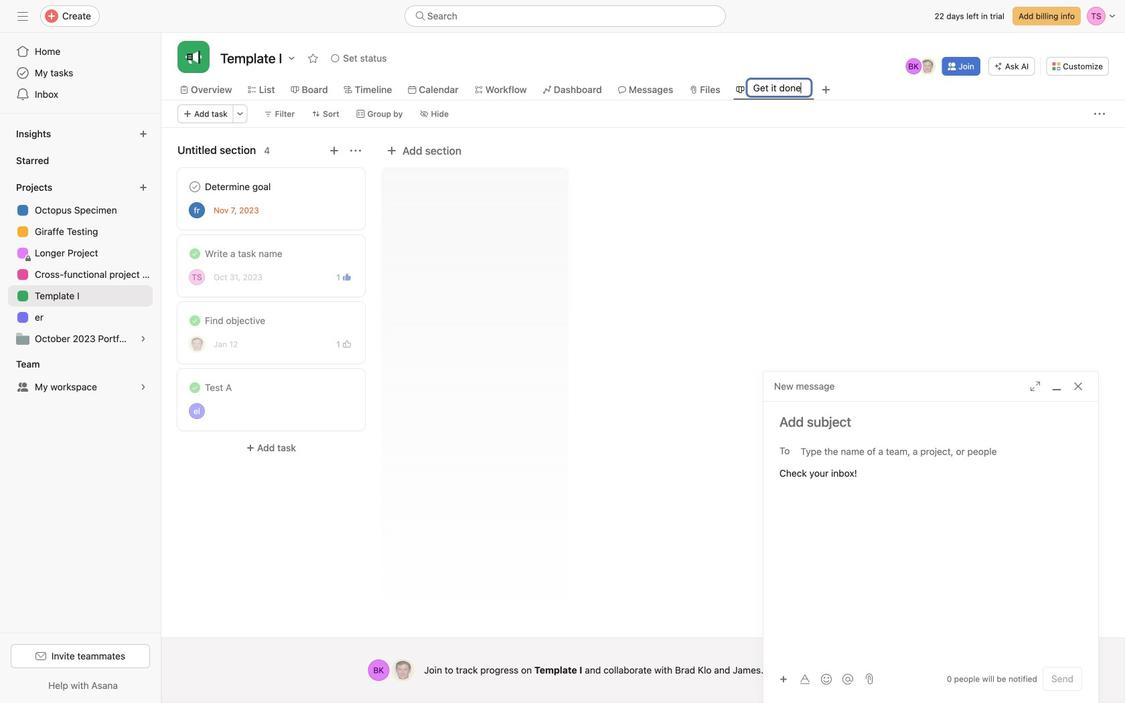 Task type: locate. For each thing, give the bounding box(es) containing it.
new project or portfolio image
[[139, 184, 147, 192]]

list box
[[405, 5, 726, 27]]

None text field
[[747, 79, 812, 96]]

completed image
[[187, 246, 203, 262], [187, 380, 203, 396]]

megaphone image
[[186, 49, 202, 65]]

global element
[[0, 33, 161, 113]]

more actions image
[[1094, 108, 1105, 119], [236, 110, 244, 118]]

new insights image
[[139, 130, 147, 138]]

see details, my workspace image
[[139, 383, 147, 391]]

2 toggle assignee popover image from the top
[[189, 269, 205, 285]]

0 vertical spatial toggle assignee popover image
[[189, 202, 205, 218]]

Completed checkbox
[[187, 246, 203, 262], [187, 380, 203, 396]]

1 like. you liked this task image
[[343, 273, 351, 281]]

add task image
[[329, 145, 340, 156]]

1 toggle assignee popover image from the top
[[189, 202, 205, 218]]

toggle assignee popover image up completed image at left
[[189, 269, 205, 285]]

1 vertical spatial toggle assignee popover image
[[189, 269, 205, 285]]

1 horizontal spatial more actions image
[[1094, 108, 1105, 119]]

mark complete image
[[187, 179, 203, 195]]

insert an object image
[[780, 675, 788, 683]]

1 like. click to like this task image
[[343, 340, 351, 348]]

1 vertical spatial completed checkbox
[[187, 380, 203, 396]]

1 completed checkbox from the top
[[187, 246, 203, 262]]

see details, october 2023 portfolio image
[[139, 335, 147, 343]]

Mark complete checkbox
[[187, 179, 203, 195]]

dialog
[[764, 372, 1098, 703]]

teams element
[[0, 352, 161, 401]]

toggle assignee popover image
[[189, 403, 205, 419]]

formatting image
[[800, 674, 810, 685]]

toggle assignee popover image
[[189, 202, 205, 218], [189, 269, 205, 285]]

toggle assignee popover image down mark complete option
[[189, 202, 205, 218]]

hide sidebar image
[[17, 11, 28, 21]]

close image
[[1073, 381, 1084, 392]]

1 completed image from the top
[[187, 246, 203, 262]]

toggle assignee popover image for first completed checkbox from the top
[[189, 269, 205, 285]]

minimize image
[[1051, 381, 1062, 392]]

expand popout to full screen image
[[1030, 381, 1041, 392]]

toolbar
[[774, 669, 860, 689]]

0 horizontal spatial more actions image
[[236, 110, 244, 118]]

projects element
[[0, 175, 161, 352]]

1 vertical spatial completed image
[[187, 380, 203, 396]]

0 vertical spatial completed image
[[187, 246, 203, 262]]

0 vertical spatial completed checkbox
[[187, 246, 203, 262]]



Task type: describe. For each thing, give the bounding box(es) containing it.
2 completed image from the top
[[187, 380, 203, 396]]

add to starred image
[[308, 53, 318, 64]]

2 completed checkbox from the top
[[187, 380, 203, 396]]

more section actions image
[[350, 145, 361, 156]]

add tab image
[[821, 84, 832, 95]]

Type the name of a team, a project, or people text field
[[801, 443, 1075, 459]]

completed image
[[187, 313, 203, 329]]

Add subject text field
[[764, 413, 1098, 431]]

Completed checkbox
[[187, 313, 203, 329]]

toggle assignee popover image for mark complete option
[[189, 202, 205, 218]]

at mention image
[[843, 674, 853, 685]]



Task type: vqa. For each thing, say whether or not it's contained in the screenshot.
"0 likes. Click to like this message comment" image
no



